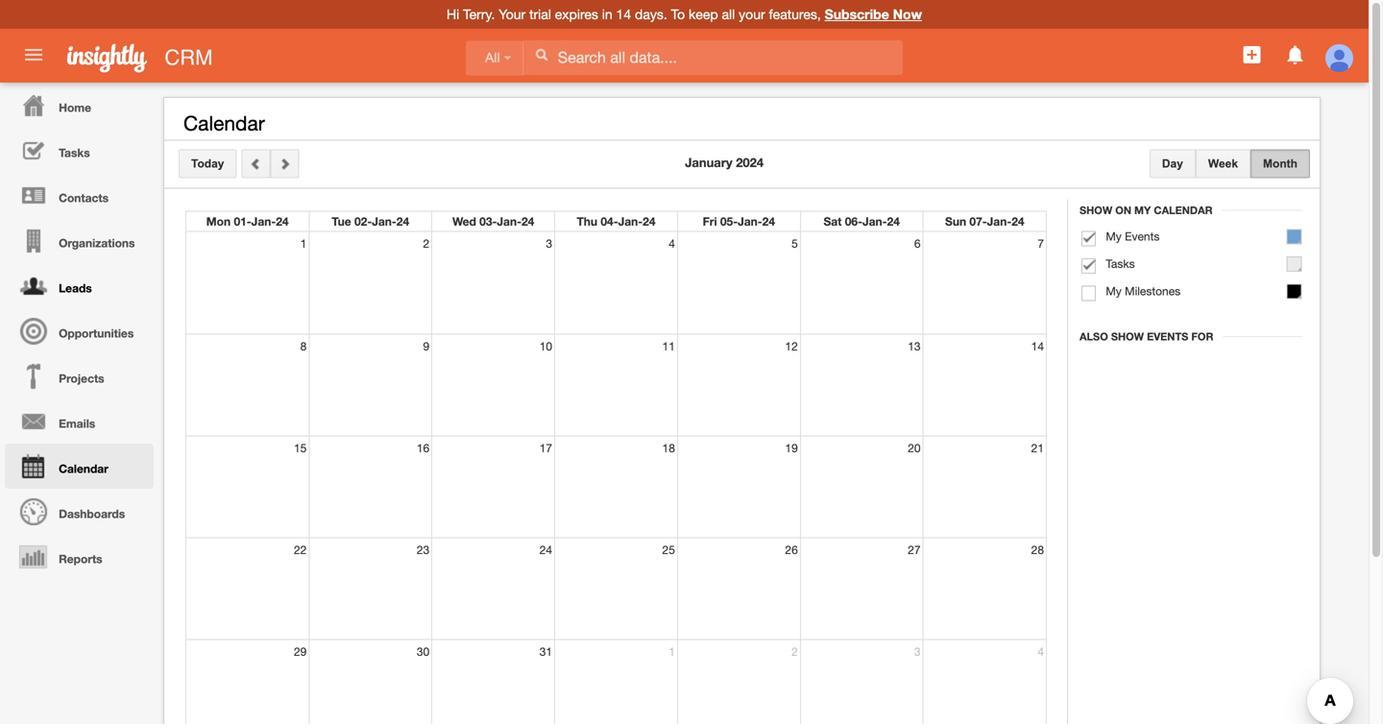 Task type: vqa. For each thing, say whether or not it's contained in the screenshot.


Task type: locate. For each thing, give the bounding box(es) containing it.
contacts link
[[5, 173, 154, 218]]

calendar
[[183, 111, 265, 135], [1154, 204, 1213, 217], [59, 462, 108, 475]]

12
[[785, 340, 798, 353]]

my for my milestones
[[1106, 284, 1122, 298]]

my right the my events checkbox
[[1106, 230, 1122, 243]]

show left "on"
[[1080, 204, 1113, 217]]

Tasks checkbox
[[1082, 258, 1096, 274]]

25
[[662, 543, 675, 557]]

1 vertical spatial tasks
[[1106, 257, 1135, 270]]

jan-
[[251, 215, 276, 228], [372, 215, 397, 228], [497, 215, 522, 228], [618, 215, 643, 228], [738, 215, 762, 228], [863, 215, 887, 228], [987, 215, 1012, 228]]

home link
[[5, 83, 154, 128]]

jan- right wed
[[497, 215, 522, 228]]

navigation
[[0, 83, 154, 579]]

1 vertical spatial 2
[[792, 645, 798, 658]]

next image
[[278, 157, 291, 171]]

trial
[[529, 6, 551, 22]]

week button
[[1196, 149, 1251, 178]]

24 for wed 03-jan-24
[[522, 215, 534, 228]]

0 vertical spatial my
[[1135, 204, 1151, 217]]

tue
[[332, 215, 351, 228]]

jan- right thu
[[618, 215, 643, 228]]

0 horizontal spatial calendar
[[59, 462, 108, 475]]

24
[[276, 215, 289, 228], [397, 215, 409, 228], [522, 215, 534, 228], [643, 215, 656, 228], [762, 215, 775, 228], [887, 215, 900, 228], [1012, 215, 1025, 228], [540, 543, 552, 557]]

0 vertical spatial calendar
[[183, 111, 265, 135]]

emails link
[[5, 399, 154, 444]]

5
[[792, 237, 798, 250]]

1 vertical spatial 14
[[1031, 340, 1044, 353]]

mon
[[206, 215, 231, 228]]

6
[[914, 237, 921, 250]]

tasks down my events
[[1106, 257, 1135, 270]]

3
[[546, 237, 552, 250], [914, 645, 921, 658]]

07-
[[970, 215, 987, 228]]

jan- right the sat
[[863, 215, 887, 228]]

Search all data.... text field
[[524, 40, 903, 75]]

expires
[[555, 6, 598, 22]]

1 horizontal spatial tasks
[[1106, 257, 1135, 270]]

2 vertical spatial my
[[1106, 284, 1122, 298]]

thu 04-jan-24
[[577, 215, 656, 228]]

1 vertical spatial calendar
[[1154, 204, 1213, 217]]

wed
[[452, 215, 476, 228]]

month button
[[1251, 149, 1310, 178]]

jan- right tue
[[372, 215, 397, 228]]

0 vertical spatial 14
[[616, 6, 631, 22]]

22
[[294, 543, 307, 557]]

tasks link
[[5, 128, 154, 173]]

24 for sat 06-jan-24
[[887, 215, 900, 228]]

03-
[[479, 215, 497, 228]]

opportunities
[[59, 327, 134, 340]]

jan- for 04-
[[618, 215, 643, 228]]

0 horizontal spatial tasks
[[59, 146, 90, 159]]

0 vertical spatial show
[[1080, 204, 1113, 217]]

14 left also
[[1031, 340, 1044, 353]]

notifications image
[[1284, 43, 1307, 66]]

subscribe
[[825, 6, 889, 22]]

1 vertical spatial my
[[1106, 230, 1122, 243]]

jan- right fri
[[738, 215, 762, 228]]

0 vertical spatial tasks
[[59, 146, 90, 159]]

for
[[1191, 330, 1214, 343]]

show right also
[[1111, 330, 1144, 343]]

3 jan- from the left
[[497, 215, 522, 228]]

1 vertical spatial 1
[[669, 645, 675, 658]]

reports
[[59, 552, 102, 566]]

0 horizontal spatial 2
[[423, 237, 430, 250]]

also
[[1080, 330, 1108, 343]]

7 jan- from the left
[[987, 215, 1012, 228]]

01-
[[234, 215, 251, 228]]

keep
[[689, 6, 718, 22]]

hi terry. your trial expires in 14 days. to keep all your features, subscribe now
[[447, 6, 922, 22]]

0 horizontal spatial 14
[[616, 6, 631, 22]]

my milestones
[[1106, 284, 1181, 298]]

0 horizontal spatial 1
[[300, 237, 307, 250]]

0 horizontal spatial 4
[[669, 237, 675, 250]]

2
[[423, 237, 430, 250], [792, 645, 798, 658]]

4 jan- from the left
[[618, 215, 643, 228]]

week
[[1208, 157, 1238, 170]]

2 jan- from the left
[[372, 215, 397, 228]]

calendar up dashboards link
[[59, 462, 108, 475]]

1
[[300, 237, 307, 250], [669, 645, 675, 658]]

calendar link
[[5, 444, 154, 489]]

1 horizontal spatial 14
[[1031, 340, 1044, 353]]

31
[[540, 645, 552, 658]]

calendar down day button
[[1154, 204, 1213, 217]]

my
[[1135, 204, 1151, 217], [1106, 230, 1122, 243], [1106, 284, 1122, 298]]

02-
[[354, 215, 372, 228]]

14 right in
[[616, 6, 631, 22]]

1 vertical spatial events
[[1147, 330, 1189, 343]]

4
[[669, 237, 675, 250], [1038, 645, 1044, 658]]

jan- for 01-
[[251, 215, 276, 228]]

23
[[417, 543, 430, 557]]

events left "for"
[[1147, 330, 1189, 343]]

day
[[1162, 157, 1183, 170]]

tasks inside navigation
[[59, 146, 90, 159]]

my right "on"
[[1135, 204, 1151, 217]]

tue 02-jan-24
[[332, 215, 409, 228]]

calendar inside navigation
[[59, 462, 108, 475]]

10
[[540, 340, 552, 353]]

leads
[[59, 281, 92, 295]]

jan- right mon
[[251, 215, 276, 228]]

home
[[59, 101, 91, 114]]

events down show on my calendar
[[1125, 230, 1160, 243]]

my right my milestones checkbox
[[1106, 284, 1122, 298]]

0 vertical spatial 3
[[546, 237, 552, 250]]

2 vertical spatial calendar
[[59, 462, 108, 475]]

1 vertical spatial 3
[[914, 645, 921, 658]]

milestones
[[1125, 284, 1181, 298]]

My Events checkbox
[[1082, 231, 1096, 246]]

13
[[908, 340, 921, 353]]

24 for thu 04-jan-24
[[643, 215, 656, 228]]

jan- for 07-
[[987, 215, 1012, 228]]

2 horizontal spatial calendar
[[1154, 204, 1213, 217]]

9
[[423, 340, 430, 353]]

0 vertical spatial 4
[[669, 237, 675, 250]]

1 horizontal spatial calendar
[[183, 111, 265, 135]]

0 vertical spatial events
[[1125, 230, 1160, 243]]

fri
[[703, 215, 717, 228]]

today button
[[179, 149, 237, 178]]

jan- for 05-
[[738, 215, 762, 228]]

24 for sun 07-jan-24
[[1012, 215, 1025, 228]]

subscribe now link
[[825, 6, 922, 22]]

jan- right 'sun' at the top
[[987, 215, 1012, 228]]

04-
[[601, 215, 618, 228]]

days.
[[635, 6, 667, 22]]

21
[[1031, 441, 1044, 455]]

17
[[540, 441, 552, 455]]

my for my events
[[1106, 230, 1122, 243]]

emails
[[59, 417, 95, 430]]

16
[[417, 441, 430, 455]]

events
[[1125, 230, 1160, 243], [1147, 330, 1189, 343]]

calendar up 'today'
[[183, 111, 265, 135]]

contacts
[[59, 191, 109, 205]]

7
[[1038, 237, 1044, 250]]

tasks
[[59, 146, 90, 159], [1106, 257, 1135, 270]]

jan- for 03-
[[497, 215, 522, 228]]

14
[[616, 6, 631, 22], [1031, 340, 1044, 353]]

show
[[1080, 204, 1113, 217], [1111, 330, 1144, 343]]

5 jan- from the left
[[738, 215, 762, 228]]

1 jan- from the left
[[251, 215, 276, 228]]

tasks up contacts link
[[59, 146, 90, 159]]

1 horizontal spatial 4
[[1038, 645, 1044, 658]]

6 jan- from the left
[[863, 215, 887, 228]]

your
[[499, 6, 526, 22]]



Task type: describe. For each thing, give the bounding box(es) containing it.
projects link
[[5, 353, 154, 399]]

wed 03-jan-24
[[452, 215, 534, 228]]

jan- for 06-
[[863, 215, 887, 228]]

1 vertical spatial show
[[1111, 330, 1144, 343]]

sun 07-jan-24
[[945, 215, 1025, 228]]

all link
[[466, 41, 524, 75]]

thu
[[577, 215, 598, 228]]

opportunities link
[[5, 308, 154, 353]]

2024
[[736, 155, 764, 170]]

20
[[908, 441, 921, 455]]

sat 06-jan-24
[[824, 215, 900, 228]]

day button
[[1150, 149, 1196, 178]]

24 for fri 05-jan-24
[[762, 215, 775, 228]]

on
[[1116, 204, 1132, 217]]

24 for mon 01-jan-24
[[276, 215, 289, 228]]

now
[[893, 6, 922, 22]]

organizations
[[59, 236, 135, 250]]

28
[[1031, 543, 1044, 557]]

show on my calendar
[[1080, 204, 1213, 217]]

all
[[722, 6, 735, 22]]

dashboards
[[59, 507, 125, 521]]

jan- for 02-
[[372, 215, 397, 228]]

0 vertical spatial 2
[[423, 237, 430, 250]]

1 horizontal spatial 1
[[669, 645, 675, 658]]

leads link
[[5, 263, 154, 308]]

my events
[[1106, 230, 1160, 243]]

hi
[[447, 6, 459, 22]]

1 vertical spatial 4
[[1038, 645, 1044, 658]]

sat
[[824, 215, 842, 228]]

26
[[785, 543, 798, 557]]

today
[[191, 157, 224, 170]]

24 for tue 02-jan-24
[[397, 215, 409, 228]]

19
[[785, 441, 798, 455]]

06-
[[845, 215, 863, 228]]

mon 01-jan-24
[[206, 215, 289, 228]]

1 horizontal spatial 3
[[914, 645, 921, 658]]

january
[[685, 155, 733, 170]]

white image
[[535, 48, 548, 61]]

8
[[300, 340, 307, 353]]

fri 05-jan-24
[[703, 215, 775, 228]]

29
[[294, 645, 307, 658]]

1 horizontal spatial 2
[[792, 645, 798, 658]]

My Milestones checkbox
[[1082, 286, 1096, 301]]

all
[[485, 50, 500, 65]]

organizations link
[[5, 218, 154, 263]]

previous image
[[249, 157, 263, 171]]

11
[[662, 340, 675, 353]]

0 horizontal spatial 3
[[546, 237, 552, 250]]

terry.
[[463, 6, 495, 22]]

sun
[[945, 215, 966, 228]]

projects
[[59, 372, 104, 385]]

reports link
[[5, 534, 154, 579]]

also show events for
[[1080, 330, 1214, 343]]

in
[[602, 6, 613, 22]]

0 vertical spatial 1
[[300, 237, 307, 250]]

your
[[739, 6, 765, 22]]

27
[[908, 543, 921, 557]]

to
[[671, 6, 685, 22]]

15
[[294, 441, 307, 455]]

dashboards link
[[5, 489, 154, 534]]

navigation containing home
[[0, 83, 154, 579]]

05-
[[720, 215, 738, 228]]

18
[[662, 441, 675, 455]]

features,
[[769, 6, 821, 22]]

month
[[1263, 157, 1298, 170]]

january 2024
[[685, 155, 764, 170]]

crm
[[165, 45, 213, 70]]



